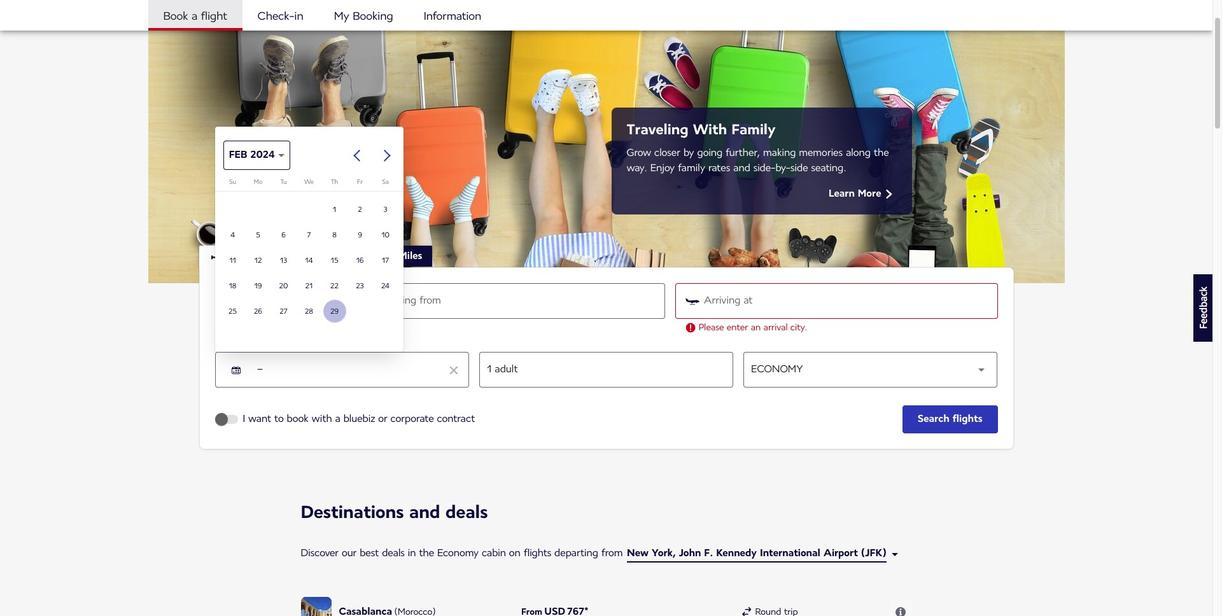 Task type: vqa. For each thing, say whether or not it's contained in the screenshot.


Task type: locate. For each thing, give the bounding box(es) containing it.
15 button
[[322, 248, 347, 273]]

navigation
[[148, 0, 1065, 31]]

5 button
[[245, 222, 271, 248]]

tab list
[[199, 246, 1014, 268]]

side-
[[754, 162, 776, 174]]

with
[[693, 122, 727, 139]]

1 vertical spatial and
[[409, 503, 440, 523]]

0 horizontal spatial in
[[295, 10, 304, 23]]

and
[[734, 162, 751, 174], [409, 503, 440, 523]]

and up "economy"
[[409, 503, 440, 523]]

0 vertical spatial a
[[192, 10, 198, 23]]

17
[[382, 256, 389, 265]]

row
[[220, 197, 398, 222], [220, 222, 398, 248], [220, 248, 398, 273], [220, 273, 398, 299], [220, 299, 398, 324]]

0 vertical spatial the
[[874, 147, 889, 159]]

a right 'with' on the left of page
[[335, 413, 341, 425]]

information link
[[409, 0, 497, 31]]

book a flight link
[[148, 0, 243, 31]]

1 horizontal spatial and
[[734, 162, 751, 174]]

0 horizontal spatial the
[[419, 548, 434, 560]]

2 row from the top
[[220, 222, 398, 248]]

1 vertical spatial the
[[419, 548, 434, 560]]

1 horizontal spatial deals
[[446, 503, 488, 523]]

25 button
[[220, 299, 245, 324]]

row containing 11
[[220, 248, 398, 273]]

3 row from the top
[[220, 248, 398, 273]]

check-in
[[258, 10, 304, 23]]

2
[[358, 205, 362, 214]]

feb
[[229, 149, 247, 161]]

1 vertical spatial a
[[335, 413, 341, 425]]

24
[[382, 282, 390, 290]]

tu
[[280, 179, 287, 186]]

family
[[678, 162, 706, 174]]

17 button
[[373, 248, 398, 273]]

making
[[764, 147, 796, 159]]

19 button
[[245, 273, 271, 299]]

family
[[732, 122, 776, 139]]

0 horizontal spatial a
[[192, 10, 198, 23]]

7
[[307, 231, 311, 239]]

in left my
[[295, 10, 304, 23]]

deals up discover our best deals in the economy cabin on flights departing from
[[446, 503, 488, 523]]

12 button
[[245, 248, 271, 273]]

28
[[305, 307, 313, 316]]

row containing 25
[[220, 299, 398, 324]]

the
[[874, 147, 889, 159], [419, 548, 434, 560]]

2024
[[250, 149, 275, 161]]

deals
[[446, 503, 488, 523], [382, 548, 405, 560]]

1 vertical spatial deals
[[382, 548, 405, 560]]

26 button
[[245, 299, 271, 324]]

row containing 18
[[220, 273, 398, 299]]

23
[[356, 282, 364, 290]]

11 button
[[220, 248, 245, 273]]

learn more
[[829, 188, 882, 200]]

0 horizontal spatial and
[[409, 503, 440, 523]]

grid
[[220, 179, 398, 324]]

enter
[[727, 323, 748, 333]]

no color image
[[686, 323, 696, 333], [742, 608, 752, 616]]

city.
[[791, 323, 808, 333]]

th
[[331, 179, 338, 186]]

9 button
[[347, 222, 373, 248]]

14 button
[[296, 248, 322, 273]]

and down further,
[[734, 162, 751, 174]]

enjoy
[[651, 162, 675, 174]]

10
[[382, 231, 390, 239]]

8
[[333, 231, 337, 239]]

the right along
[[874, 147, 889, 159]]

1 horizontal spatial in
[[408, 548, 416, 560]]

sa
[[382, 179, 389, 186]]

in right best
[[408, 548, 416, 560]]

0 vertical spatial no color image
[[686, 323, 696, 333]]

traveling
[[627, 122, 689, 139]]

the left "economy"
[[419, 548, 434, 560]]

contract
[[437, 413, 475, 425]]

1 row from the top
[[220, 197, 398, 222]]

4 row from the top
[[220, 273, 398, 299]]

3
[[384, 205, 388, 214]]

su
[[229, 179, 236, 186]]

please enter an arrival city.
[[699, 323, 808, 333]]

15
[[331, 256, 338, 265]]

None text field
[[265, 362, 358, 378]]

deals right best
[[382, 548, 405, 560]]

24 button
[[373, 273, 398, 299]]

economy
[[437, 548, 479, 560]]

no color image
[[886, 189, 893, 199]]

book
[[163, 10, 188, 23]]

6
[[282, 231, 286, 239]]

1 horizontal spatial the
[[874, 147, 889, 159]]

on
[[509, 548, 521, 560]]

closer
[[655, 147, 681, 159]]

in
[[295, 10, 304, 23], [408, 548, 416, 560]]

departing
[[555, 548, 599, 560]]

a right book
[[192, 10, 198, 23]]

27
[[280, 307, 288, 316]]

1
[[333, 205, 336, 214]]

way.
[[627, 162, 648, 174]]

27 button
[[271, 299, 296, 324]]

5 row from the top
[[220, 299, 398, 324]]

by
[[684, 147, 695, 159]]

bluebiz
[[344, 413, 375, 425]]

0 vertical spatial in
[[295, 10, 304, 23]]

0 vertical spatial deals
[[446, 503, 488, 523]]

going
[[698, 147, 723, 159]]

corporate
[[391, 413, 434, 425]]

20 button
[[271, 273, 296, 299]]

0 vertical spatial and
[[734, 162, 751, 174]]

19
[[254, 282, 262, 290]]

22 button
[[322, 273, 347, 299]]

0 horizontal spatial no color image
[[686, 323, 696, 333]]

or
[[378, 413, 388, 425]]

0 horizontal spatial deals
[[382, 548, 405, 560]]

grow
[[627, 147, 652, 159]]

book
[[287, 413, 309, 425]]

9
[[358, 231, 362, 239]]

18 button
[[220, 273, 245, 299]]

1 vertical spatial in
[[408, 548, 416, 560]]

book a flight
[[163, 10, 227, 23]]

arrival
[[764, 323, 788, 333]]

None search field
[[215, 283, 998, 434]]

1 horizontal spatial no color image
[[742, 608, 752, 616]]



Task type: describe. For each thing, give the bounding box(es) containing it.
29
[[330, 307, 339, 316]]

10 button
[[373, 222, 398, 248]]

in inside "navigation"
[[295, 10, 304, 23]]

mo
[[254, 179, 263, 186]]

13 button
[[271, 248, 296, 273]]

row containing 1
[[220, 197, 398, 222]]

please
[[699, 323, 724, 333]]

20
[[279, 282, 288, 290]]

learn
[[829, 188, 855, 200]]

view fare conditions for this deal to casablanca, morocco. image
[[896, 608, 906, 616]]

11
[[229, 256, 236, 265]]

7 button
[[296, 222, 322, 248]]

none text field inside search field
[[265, 362, 358, 378]]

grow closer by going further, making memories along the way. enjoy family rates and side-by-side seating.
[[627, 147, 889, 174]]

26
[[254, 307, 262, 316]]

feb 2024
[[229, 149, 275, 161]]

2 button
[[347, 197, 373, 222]]

6 button
[[271, 222, 296, 248]]

to
[[274, 413, 284, 425]]

my booking
[[334, 10, 393, 23]]

our
[[342, 548, 357, 560]]

flight
[[201, 10, 227, 23]]

the inside "grow closer by going further, making memories along the way. enjoy family rates and side-by-side seating."
[[874, 147, 889, 159]]

i
[[243, 413, 245, 425]]

grid containing 1
[[220, 179, 398, 324]]

28 button
[[296, 299, 322, 324]]

with
[[312, 413, 332, 425]]

13
[[280, 256, 287, 265]]

navigation containing book a flight
[[148, 0, 1065, 31]]

25
[[229, 307, 237, 316]]

none search field containing –
[[215, 283, 998, 434]]

check-in link
[[243, 0, 319, 31]]

memories
[[799, 147, 843, 159]]

further,
[[726, 147, 761, 159]]

we
[[304, 179, 314, 186]]

21
[[305, 282, 313, 290]]

21 button
[[296, 273, 322, 299]]

seating.
[[812, 162, 847, 174]]

14
[[305, 256, 313, 265]]

check-
[[258, 10, 295, 23]]

16 button
[[347, 248, 373, 273]]

best
[[360, 548, 379, 560]]

4
[[230, 231, 235, 239]]

5
[[256, 231, 260, 239]]

discover our best deals in the economy cabin on flights departing from
[[301, 548, 623, 560]]

3 button
[[373, 197, 398, 222]]

29 button
[[322, 299, 347, 324]]

fr
[[357, 179, 363, 186]]

a inside "link"
[[192, 10, 198, 23]]

by-
[[776, 162, 791, 174]]

destinations
[[301, 503, 404, 523]]

along
[[846, 147, 871, 159]]

row containing 4
[[220, 222, 398, 248]]

and inside "grow closer by going further, making memories along the way. enjoy family rates and side-by-side seating."
[[734, 162, 751, 174]]

clear dates image
[[449, 366, 458, 375]]

i want to book with a bluebiz or corporate contract
[[243, 413, 475, 425]]

12
[[254, 256, 262, 265]]

23 button
[[347, 273, 373, 299]]

feb 2024 button
[[223, 140, 290, 171]]

–
[[257, 364, 263, 376]]

more
[[858, 188, 882, 200]]

flights
[[524, 548, 552, 560]]

1 vertical spatial no color image
[[742, 608, 752, 616]]

my
[[334, 10, 350, 23]]

1 button
[[322, 197, 347, 222]]

destinations and deals
[[301, 503, 488, 523]]

traveling with family
[[627, 122, 776, 139]]

cabin
[[482, 548, 506, 560]]

rates
[[709, 162, 731, 174]]

1 horizontal spatial a
[[335, 413, 341, 425]]



